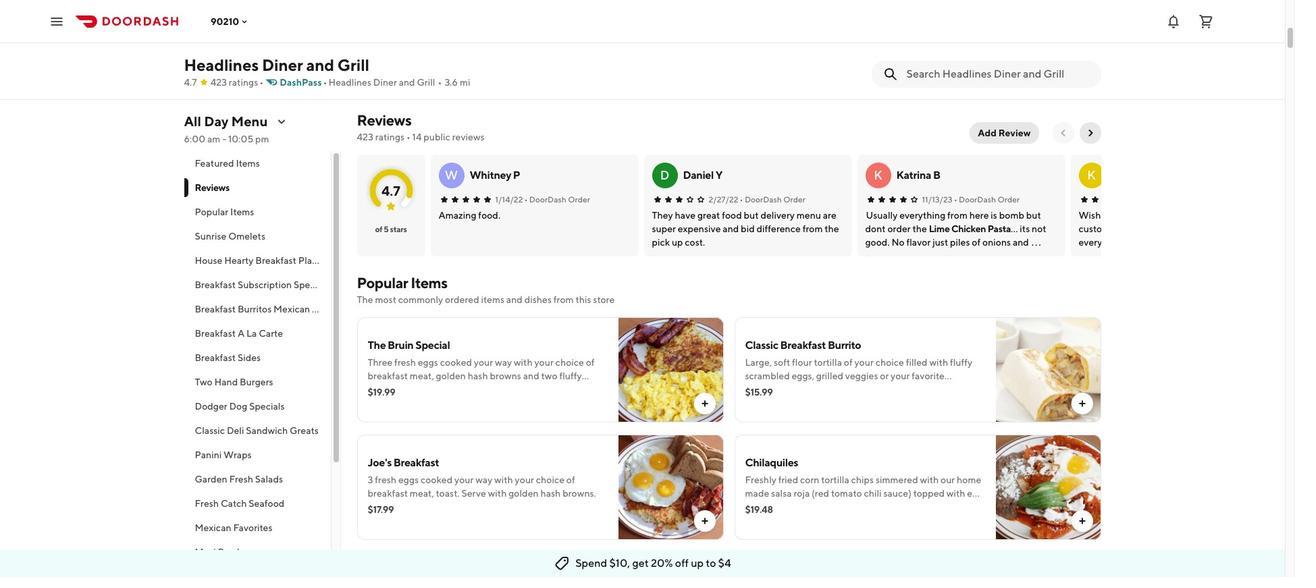 Task type: vqa. For each thing, say whether or not it's contained in the screenshot.
the Eggs
yes



Task type: describe. For each thing, give the bounding box(es) containing it.
items for popular items the most commonly ordered items and dishes from this store
[[411, 274, 448, 292]]

dashpass
[[280, 77, 322, 88]]

1 vertical spatial chilaquiles image
[[996, 435, 1102, 541]]

large,
[[746, 357, 772, 368]]

breakfast inside house hearty breakfast plates 'button'
[[256, 255, 297, 266]]

whitney
[[470, 169, 512, 182]]

$15.99
[[746, 387, 773, 398]]

serve inside joe's breakfast 3 fresh  eggs cooked your way with your choice of breakfast meat, toast. serve with  golden hash browns. $17.99
[[462, 489, 486, 499]]

2 $19.99 button from the left
[[999, 0, 1120, 97]]

browns inside "the bruin special three fresh eggs cooked your way with your choice of breakfast meat, golden hash browns and two fluffy pancakes. add fruits to pancakes if you'd like."
[[490, 371, 522, 382]]

0 items, open order cart image
[[1199, 13, 1215, 29]]

add item to cart image for fried
[[1077, 516, 1088, 527]]

1 vertical spatial favorites
[[233, 523, 273, 534]]

up
[[691, 557, 704, 570]]

,sausage,special#3
[[877, 76, 968, 89]]

daniel y
[[683, 169, 723, 182]]

• doordash order for d
[[740, 195, 806, 205]]

mexi
[[195, 547, 216, 558]]

panini
[[195, 450, 222, 461]]

stars
[[390, 224, 407, 234]]

dishes
[[525, 295, 552, 305]]

cheddar
[[946, 384, 981, 395]]

breakfast inside "the bruin special three fresh eggs cooked your way with your choice of breakfast meat, golden hash browns and two fluffy pancakes. add fruits to pancakes if you'd like."
[[368, 371, 408, 382]]

lime chicken pasta
[[930, 224, 1012, 234]]

from
[[554, 295, 574, 305]]

and inside classic breakfast burrito large, soft flour  tortilla of your choice filled with fluffy scrambled eggs, grilled veggies or your favorite breakfast meat, golden hash browns and melty cheddar cheese.
[[901, 384, 917, 395]]

items for popular items
[[230, 207, 254, 218]]

luxe breakfast burrito image
[[619, 553, 724, 578]]

avocado
[[854, 502, 891, 513]]

katrina b
[[897, 169, 941, 182]]

salads
[[255, 474, 283, 485]]

order for w
[[568, 195, 591, 205]]

bruin
[[388, 339, 414, 352]]

1 horizontal spatial favorites
[[350, 304, 390, 315]]

2 k from the left
[[1088, 168, 1096, 182]]

headlines diner and grill • 3.6 mi
[[329, 77, 471, 88]]

serve inside chilaquiles freshly fried corn tortilla chips simmered with our home made salsa roja (red tomato chili sauce) topped with egg cooked your way, creamy avocado slices, sour cream and queso fresco. serve  with refried pinto beans.
[[804, 516, 829, 526]]

hash inside classic breakfast burrito large, soft flour  tortilla of your choice filled with fluffy scrambled eggs, grilled veggies or your favorite breakfast meat, golden hash browns and melty cheddar cheese.
[[846, 384, 866, 395]]

mexican favorites button
[[184, 516, 331, 541]]

classic deli sandwich greats button
[[184, 419, 331, 443]]

1 horizontal spatial to
[[706, 557, 717, 570]]

add item to cart image for the bruin special
[[700, 399, 710, 409]]

and up dashpass •
[[306, 55, 334, 74]]

all
[[184, 114, 201, 129]]

$4
[[719, 557, 732, 570]]

0 vertical spatial 4.7
[[184, 77, 197, 88]]

reviews link
[[357, 111, 412, 129]]

and up reviews 'link'
[[399, 77, 415, 88]]

ordered
[[445, 295, 480, 305]]

classic breakfast burrito large, soft flour  tortilla of your choice filled with fluffy scrambled eggs, grilled veggies or your favorite breakfast meat, golden hash browns and melty cheddar cheese.
[[746, 339, 981, 409]]

breakfast inside "breakfast sides" button
[[195, 353, 236, 364]]

$19.99 up headlines diner and grill • 3.6 mi
[[363, 63, 392, 74]]

lime
[[930, 224, 950, 234]]

featured items button
[[184, 151, 331, 176]]

previous image
[[1058, 128, 1069, 139]]

joe's
[[368, 457, 392, 470]]

423 inside reviews 423 ratings • 14 public reviews
[[357, 132, 374, 143]]

classic for deli
[[195, 426, 225, 436]]

notification bell image
[[1166, 13, 1182, 29]]

house
[[195, 255, 223, 266]]

y
[[716, 169, 723, 182]]

lime chicken pasta button
[[930, 222, 1012, 236]]

items
[[481, 295, 505, 305]]

add item to cart image for burrito
[[1077, 399, 1088, 409]]

breakfast burritos mexican morning favorites button
[[184, 297, 390, 322]]

eggs,
[[792, 371, 815, 382]]

reviews
[[453, 132, 485, 143]]

hash inside "the bruin special three fresh eggs cooked your way with your choice of breakfast meat, golden hash browns and two fluffy pancakes. add fruits to pancakes if you'd like."
[[468, 371, 488, 382]]

review
[[999, 128, 1031, 139]]

breakfast inside classic breakfast burrito large, soft flour  tortilla of your choice filled with fluffy scrambled eggs, grilled veggies or your favorite breakfast meat, golden hash browns and melty cheddar cheese.
[[781, 339, 826, 352]]

$19.48
[[746, 505, 773, 516]]

get
[[633, 557, 649, 570]]

like.
[[543, 384, 560, 395]]

featured
[[195, 158, 234, 169]]

morning
[[312, 304, 349, 315]]

your inside chilaquiles freshly fried corn tortilla chips simmered with our home made salsa roja (red tomato chili sauce) topped with egg cooked your way, creamy avocado slices, sour cream and queso fresco. serve  with refried pinto beans.
[[779, 502, 799, 513]]

our
[[941, 475, 956, 486]]

daniel
[[683, 169, 714, 182]]

with inside classic breakfast burrito large, soft flour  tortilla of your choice filled with fluffy scrambled eggs, grilled veggies or your favorite breakfast meat, golden hash browns and melty cheddar cheese.
[[930, 357, 949, 368]]

popular items
[[195, 207, 254, 218]]

of left 5
[[375, 224, 383, 234]]

eggs inside "the bruin special three fresh eggs cooked your way with your choice of breakfast meat, golden hash browns and two fluffy pancakes. add fruits to pancakes if you'd like."
[[418, 357, 438, 368]]

fruits
[[433, 384, 455, 395]]

wraps
[[224, 450, 252, 461]]

ratings inside reviews 423 ratings • 14 public reviews
[[375, 132, 405, 143]]

fried
[[779, 475, 799, 486]]

greats
[[290, 426, 319, 436]]

and inside popular items the most commonly ordered items and dishes from this store
[[507, 295, 523, 305]]

subscription
[[238, 280, 292, 291]]

1 vertical spatial joe's breakfast image
[[619, 435, 724, 541]]

1/14/22
[[496, 195, 523, 205]]

of inside joe's breakfast 3 fresh  eggs cooked your way with your choice of breakfast meat, toast. serve with  golden hash browns. $17.99
[[567, 475, 576, 486]]

two hand burgers
[[195, 377, 273, 388]]

of 5 stars
[[375, 224, 407, 234]]

diner for headlines diner and grill
[[262, 55, 303, 74]]

spend $10, get 20% off up to $4
[[576, 557, 732, 570]]

0 horizontal spatial classic breakfast burrito image
[[486, 0, 606, 41]]

fresh catch seafood
[[195, 499, 285, 509]]

popular items the most commonly ordered items and dishes from this store
[[357, 274, 615, 305]]

• right 1/14/22
[[525, 195, 528, 205]]

0 vertical spatial the bruin special image
[[358, 0, 477, 41]]

items for featured items
[[236, 158, 260, 169]]

choice inside joe's breakfast 3 fresh  eggs cooked your way with your choice of breakfast meat, toast. serve with  golden hash browns. $17.99
[[536, 475, 565, 486]]

1 $19.99 button from the left
[[357, 0, 478, 97]]

dashpass •
[[280, 77, 327, 88]]

house hearty breakfast plates
[[195, 255, 325, 266]]

hash inside joe's breakfast 3 fresh  eggs cooked your way with your choice of breakfast meat, toast. serve with  golden hash browns. $17.99
[[541, 489, 561, 499]]

add review button
[[970, 122, 1040, 144]]

salsa
[[772, 489, 792, 499]]

choice inside classic breakfast burrito large, soft flour  tortilla of your choice filled with fluffy scrambled eggs, grilled veggies or your favorite breakfast meat, golden hash browns and melty cheddar cheese.
[[876, 357, 905, 368]]

1 horizontal spatial classic breakfast burrito image
[[996, 318, 1102, 423]]

open menu image
[[49, 13, 65, 29]]

$19.99 down the big french toast image
[[1005, 63, 1034, 74]]

d
[[661, 168, 670, 182]]

0 vertical spatial mexican
[[274, 304, 310, 315]]

tortilla inside classic breakfast burrito large, soft flour  tortilla of your choice filled with fluffy scrambled eggs, grilled veggies or your favorite breakfast meat, golden hash browns and melty cheddar cheese.
[[815, 357, 843, 368]]

specials for breakfast subscription specials
[[294, 280, 329, 291]]

breakfast a la carte button
[[184, 322, 331, 346]]

breakfast subscription specials button
[[184, 273, 331, 297]]

melty
[[919, 384, 944, 395]]

house hearty breakfast plates button
[[184, 249, 331, 273]]

veggies
[[846, 371, 879, 382]]

&
[[952, 46, 959, 59]]

golden inside "the bruin special three fresh eggs cooked your way with your choice of breakfast meat, golden hash browns and two fluffy pancakes. add fruits to pancakes if you'd like."
[[436, 371, 466, 382]]

-
[[222, 134, 226, 145]]

0 horizontal spatial 423
[[211, 77, 227, 88]]

fresh catch seafood button
[[184, 492, 331, 516]]

add inside button
[[979, 128, 997, 139]]

freshly
[[746, 475, 777, 486]]

eggs
[[926, 46, 950, 59]]

3
[[368, 475, 373, 486]]

sunrise omelets
[[195, 231, 266, 242]]

featured items
[[195, 158, 260, 169]]

classic deli sandwich greats
[[195, 426, 319, 436]]

cooked inside joe's breakfast 3 fresh  eggs cooked your way with your choice of breakfast meat, toast. serve with  golden hash browns. $17.99
[[421, 475, 453, 486]]

breakfast inside breakfast burritos mexican morning favorites button
[[195, 304, 236, 315]]

deli
[[227, 426, 244, 436]]

the big french toast image
[[1000, 0, 1119, 41]]

pancakes, eggs & bacon ,sausage,special#3 image
[[871, 0, 991, 41]]

pinto
[[882, 516, 904, 526]]



Task type: locate. For each thing, give the bounding box(es) containing it.
fresh inside joe's breakfast 3 fresh  eggs cooked your way with your choice of breakfast meat, toast. serve with  golden hash browns. $17.99
[[375, 475, 397, 486]]

grill up headlines diner and grill • 3.6 mi
[[338, 55, 370, 74]]

1 order from the left
[[568, 195, 591, 205]]

1 horizontal spatial mexican
[[274, 304, 310, 315]]

classic up the large,
[[746, 339, 779, 352]]

katrina
[[897, 169, 932, 182]]

3 doordash from the left
[[960, 195, 997, 205]]

home
[[957, 475, 982, 486]]

la
[[247, 328, 257, 339]]

0 horizontal spatial fresh
[[195, 499, 219, 509]]

1 horizontal spatial doordash
[[745, 195, 782, 205]]

add item to cart image left cheese.
[[700, 399, 710, 409]]

1 • doordash order from the left
[[525, 195, 591, 205]]

breakfast inside breakfast subscription specials button
[[195, 280, 236, 291]]

1 horizontal spatial headlines
[[329, 77, 372, 88]]

popular up 'most'
[[357, 274, 408, 292]]

spend
[[576, 557, 608, 570]]

add left fruits
[[412, 384, 431, 395]]

breakfast inside joe's breakfast 3 fresh  eggs cooked your way with your choice of breakfast meat, toast. serve with  golden hash browns. $17.99
[[394, 457, 439, 470]]

fresh right 3
[[375, 475, 397, 486]]

favorites right the morning
[[350, 304, 390, 315]]

headlines diner and grill
[[184, 55, 370, 74]]

$19.99 down the three
[[368, 387, 396, 398]]

0 horizontal spatial k
[[875, 168, 883, 182]]

0 vertical spatial meat,
[[410, 371, 434, 382]]

1 vertical spatial add item to cart image
[[700, 516, 710, 527]]

omelets
[[229, 231, 266, 242]]

2 • doordash order from the left
[[740, 195, 806, 205]]

specials down plates
[[294, 280, 329, 291]]

breakfast inside classic breakfast burrito large, soft flour  tortilla of your choice filled with fluffy scrambled eggs, grilled veggies or your favorite breakfast meat, golden hash browns and melty cheddar cheese.
[[746, 384, 786, 395]]

1 vertical spatial headlines
[[329, 77, 372, 88]]

soft
[[774, 357, 791, 368]]

browns down or in the right of the page
[[868, 384, 899, 395]]

of down 'burrito'
[[844, 357, 853, 368]]

0 vertical spatial eggs
[[418, 357, 438, 368]]

breakfast up subscription
[[256, 255, 297, 266]]

• left the 3.6
[[438, 77, 442, 88]]

choice up two
[[556, 357, 584, 368]]

panini wraps button
[[184, 443, 331, 468]]

1 vertical spatial tortilla
[[822, 475, 850, 486]]

1 vertical spatial ratings
[[375, 132, 405, 143]]

classic breakfast burrito image
[[486, 0, 606, 41], [996, 318, 1102, 423]]

pancakes,
[[877, 46, 925, 59]]

favorite
[[912, 371, 945, 382]]

fresh inside 'button'
[[195, 499, 219, 509]]

1 vertical spatial classic breakfast burrito image
[[996, 318, 1102, 423]]

burgers
[[240, 377, 273, 388]]

0 vertical spatial way
[[495, 357, 512, 368]]

1 k from the left
[[875, 168, 883, 182]]

of inside classic breakfast burrito large, soft flour  tortilla of your choice filled with fluffy scrambled eggs, grilled veggies or your favorite breakfast meat, golden hash browns and melty cheddar cheese.
[[844, 357, 853, 368]]

and down egg
[[969, 502, 985, 513]]

4.7
[[184, 77, 197, 88], [382, 183, 401, 198]]

with inside "the bruin special three fresh eggs cooked your way with your choice of breakfast meat, golden hash browns and two fluffy pancakes. add fruits to pancakes if you'd like."
[[514, 357, 533, 368]]

reviews inside reviews 423 ratings • 14 public reviews
[[357, 111, 412, 129]]

slices,
[[893, 502, 918, 513]]

0 horizontal spatial specials
[[249, 401, 285, 412]]

2 vertical spatial cooked
[[746, 502, 778, 513]]

eggs down special
[[418, 357, 438, 368]]

breakfast up breakfast a la carte at the bottom of the page
[[195, 304, 236, 315]]

joe's breakfast image
[[615, 0, 734, 41], [619, 435, 724, 541]]

meat, inside joe's breakfast 3 fresh  eggs cooked your way with your choice of breakfast meat, toast. serve with  golden hash browns. $17.99
[[410, 489, 434, 499]]

• doordash order right 2/27/22
[[740, 195, 806, 205]]

and right "items"
[[507, 295, 523, 305]]

diner up reviews 'link'
[[374, 77, 397, 88]]

meat, inside classic breakfast burrito large, soft flour  tortilla of your choice filled with fluffy scrambled eggs, grilled veggies or your favorite breakfast meat, golden hash browns and melty cheddar cheese.
[[788, 384, 812, 395]]

0 vertical spatial items
[[236, 158, 260, 169]]

reviews for reviews
[[195, 182, 230, 193]]

0 horizontal spatial grill
[[338, 55, 370, 74]]

doordash for w
[[530, 195, 567, 205]]

1 vertical spatial classic
[[195, 426, 225, 436]]

1 horizontal spatial k
[[1088, 168, 1096, 182]]

3.6
[[445, 77, 458, 88]]

hash up pancakes
[[468, 371, 488, 382]]

three
[[368, 357, 393, 368]]

cooked up queso
[[746, 502, 778, 513]]

0 vertical spatial cooked
[[440, 357, 472, 368]]

1 vertical spatial diner
[[374, 77, 397, 88]]

classic down dodger
[[195, 426, 225, 436]]

fresh up the fresh catch seafood at bottom
[[229, 474, 253, 485]]

breakfast subscription specials
[[195, 280, 329, 291]]

1 horizontal spatial ratings
[[375, 132, 405, 143]]

sour
[[920, 502, 939, 513]]

seafood
[[249, 499, 285, 509]]

golden inside classic breakfast burrito large, soft flour  tortilla of your choice filled with fluffy scrambled eggs, grilled veggies or your favorite breakfast meat, golden hash browns and melty cheddar cheese.
[[814, 384, 844, 395]]

dodger dog specials button
[[184, 395, 331, 419]]

0 horizontal spatial order
[[568, 195, 591, 205]]

breakfast inside breakfast a la carte button
[[195, 328, 236, 339]]

chicken
[[952, 224, 987, 234]]

1 horizontal spatial chilaquiles image
[[996, 435, 1102, 541]]

2 horizontal spatial doordash
[[960, 195, 997, 205]]

ratings down reviews 'link'
[[375, 132, 405, 143]]

1 add item to cart image from the top
[[1077, 399, 1088, 409]]

k down next image
[[1088, 168, 1096, 182]]

two
[[195, 377, 213, 388]]

0 vertical spatial grill
[[338, 55, 370, 74]]

0 horizontal spatial fluffy
[[560, 371, 582, 382]]

the left 'most'
[[357, 295, 373, 305]]

0 vertical spatial the
[[357, 295, 373, 305]]

mexican up carte
[[274, 304, 310, 315]]

1 horizontal spatial diner
[[374, 77, 397, 88]]

k left katrina
[[875, 168, 883, 182]]

fresh inside button
[[229, 474, 253, 485]]

popular up sunrise
[[195, 207, 229, 218]]

items inside popular items button
[[230, 207, 254, 218]]

to right up
[[706, 557, 717, 570]]

0 vertical spatial golden
[[436, 371, 466, 382]]

specials
[[294, 280, 329, 291], [249, 401, 285, 412]]

1 horizontal spatial add
[[979, 128, 997, 139]]

1 horizontal spatial the bruin special image
[[619, 318, 724, 423]]

Item Search search field
[[907, 67, 1091, 82]]

0 horizontal spatial hash
[[468, 371, 488, 382]]

most
[[375, 295, 397, 305]]

cooked inside chilaquiles freshly fried corn tortilla chips simmered with our home made salsa roja (red tomato chili sauce) topped with egg cooked your way, creamy avocado slices, sour cream and queso fresco. serve  with refried pinto beans.
[[746, 502, 778, 513]]

fluffy inside classic breakfast burrito large, soft flour  tortilla of your choice filled with fluffy scrambled eggs, grilled veggies or your favorite breakfast meat, golden hash browns and melty cheddar cheese.
[[951, 357, 973, 368]]

• doordash order for w
[[525, 195, 591, 205]]

reviews for reviews 423 ratings • 14 public reviews
[[357, 111, 412, 129]]

0 vertical spatial popular
[[195, 207, 229, 218]]

1 horizontal spatial classic
[[746, 339, 779, 352]]

2 doordash from the left
[[745, 195, 782, 205]]

items down 10:05 at the left top of page
[[236, 158, 260, 169]]

chilaquiles image
[[743, 0, 863, 41], [996, 435, 1102, 541]]

your
[[474, 357, 493, 368], [535, 357, 554, 368], [855, 357, 874, 368], [891, 371, 910, 382], [455, 475, 474, 486], [515, 475, 534, 486], [779, 502, 799, 513]]

(red
[[812, 489, 830, 499]]

fluffy inside "the bruin special three fresh eggs cooked your way with your choice of breakfast meat, golden hash browns and two fluffy pancakes. add fruits to pancakes if you'd like."
[[560, 371, 582, 382]]

order for k
[[998, 195, 1020, 205]]

2 add item to cart image from the top
[[700, 516, 710, 527]]

1 horizontal spatial fluffy
[[951, 357, 973, 368]]

sunrise omelets button
[[184, 224, 331, 249]]

specials inside breakfast subscription specials button
[[294, 280, 329, 291]]

of up the browns.
[[567, 475, 576, 486]]

0 vertical spatial fresh
[[395, 357, 416, 368]]

2 order from the left
[[784, 195, 806, 205]]

423
[[211, 77, 227, 88], [357, 132, 374, 143]]

toast.
[[436, 489, 460, 499]]

breakfast right joe's
[[394, 457, 439, 470]]

choice up or in the right of the page
[[876, 357, 905, 368]]

0 horizontal spatial doordash
[[530, 195, 567, 205]]

1 horizontal spatial reviews
[[357, 111, 412, 129]]

4.7 up the of 5 stars
[[382, 183, 401, 198]]

0 vertical spatial diner
[[262, 55, 303, 74]]

classic inside classic breakfast burrito large, soft flour  tortilla of your choice filled with fluffy scrambled eggs, grilled veggies or your favorite breakfast meat, golden hash browns and melty cheddar cheese.
[[746, 339, 779, 352]]

3 • doordash order from the left
[[955, 195, 1020, 205]]

0 vertical spatial add item to cart image
[[700, 399, 710, 409]]

favorites down fresh catch seafood 'button'
[[233, 523, 273, 534]]

the bruin special image
[[358, 0, 477, 41], [619, 318, 724, 423]]

0 horizontal spatial to
[[457, 384, 466, 395]]

0 horizontal spatial add
[[412, 384, 431, 395]]

fluffy right two
[[560, 371, 582, 382]]

reviews 423 ratings • 14 public reviews
[[357, 111, 485, 143]]

meat, down eggs,
[[788, 384, 812, 395]]

add item to cart image for joe's breakfast
[[700, 516, 710, 527]]

of inside "the bruin special three fresh eggs cooked your way with your choice of breakfast meat, golden hash browns and two fluffy pancakes. add fruits to pancakes if you'd like."
[[586, 357, 595, 368]]

the inside "the bruin special three fresh eggs cooked your way with your choice of breakfast meat, golden hash browns and two fluffy pancakes. add fruits to pancakes if you'd like."
[[368, 339, 386, 352]]

1 vertical spatial the
[[368, 339, 386, 352]]

0 vertical spatial fresh
[[229, 474, 253, 485]]

cooked up toast.
[[421, 475, 453, 486]]

add review
[[979, 128, 1031, 139]]

doordash up lime chicken pasta
[[960, 195, 997, 205]]

headlines for headlines diner and grill
[[184, 55, 259, 74]]

classic inside button
[[195, 426, 225, 436]]

0 vertical spatial classic breakfast burrito image
[[486, 0, 606, 41]]

4.7 up all
[[184, 77, 197, 88]]

0 horizontal spatial mexican
[[195, 523, 232, 534]]

1 horizontal spatial golden
[[509, 489, 539, 499]]

popular inside popular items button
[[195, 207, 229, 218]]

breakfast up hand
[[195, 353, 236, 364]]

• right dashpass
[[323, 77, 327, 88]]

scrambled
[[746, 371, 790, 382]]

• left 14
[[407, 132, 411, 143]]

reviews down headlines diner and grill • 3.6 mi
[[357, 111, 412, 129]]

headlines for headlines diner and grill • 3.6 mi
[[329, 77, 372, 88]]

1 add item to cart image from the top
[[700, 399, 710, 409]]

ratings down headlines diner and grill at the left of page
[[229, 77, 258, 88]]

• right 2/27/22
[[740, 195, 744, 205]]

6:00 am - 10:05 pm
[[184, 134, 269, 145]]

specials inside dodger dog specials "button"
[[249, 401, 285, 412]]

2/27/22
[[709, 195, 739, 205]]

classic for breakfast
[[746, 339, 779, 352]]

eggs right 3
[[399, 475, 419, 486]]

add
[[979, 128, 997, 139], [412, 384, 431, 395]]

0 horizontal spatial popular
[[195, 207, 229, 218]]

corn
[[801, 475, 820, 486]]

fresh down bruin
[[395, 357, 416, 368]]

burrito
[[828, 339, 862, 352]]

simmered
[[876, 475, 919, 486]]

breakfast sides
[[195, 353, 261, 364]]

1 vertical spatial grill
[[417, 77, 435, 88]]

1 horizontal spatial $19.99 button
[[999, 0, 1120, 97]]

•
[[260, 77, 264, 88], [323, 77, 327, 88], [438, 77, 442, 88], [407, 132, 411, 143], [525, 195, 528, 205], [740, 195, 744, 205], [955, 195, 958, 205]]

serve
[[462, 489, 486, 499], [804, 516, 829, 526]]

bowls
[[218, 547, 244, 558]]

meat, left toast.
[[410, 489, 434, 499]]

0 vertical spatial breakfast
[[368, 371, 408, 382]]

grill for headlines diner and grill • 3.6 mi
[[417, 77, 435, 88]]

meat, up fruits
[[410, 371, 434, 382]]

1 vertical spatial to
[[706, 557, 717, 570]]

choice up the browns.
[[536, 475, 565, 486]]

breakfast down house
[[195, 280, 236, 291]]

diner for headlines diner and grill • 3.6 mi
[[374, 77, 397, 88]]

of down this
[[586, 357, 595, 368]]

2 horizontal spatial golden
[[814, 384, 844, 395]]

add item to cart image
[[700, 399, 710, 409], [700, 516, 710, 527]]

two hand burgers button
[[184, 370, 331, 395]]

0 vertical spatial serve
[[462, 489, 486, 499]]

p
[[513, 169, 520, 182]]

423 down reviews 'link'
[[357, 132, 374, 143]]

1 vertical spatial specials
[[249, 401, 285, 412]]

breakfast up pancakes.
[[368, 371, 408, 382]]

breakfast inside joe's breakfast 3 fresh  eggs cooked your way with your choice of breakfast meat, toast. serve with  golden hash browns. $17.99
[[368, 489, 408, 499]]

• doordash order right 1/14/22
[[525, 195, 591, 205]]

doordash for k
[[960, 195, 997, 205]]

items up the omelets
[[230, 207, 254, 218]]

doordash right 1/14/22
[[530, 195, 567, 205]]

you'd
[[517, 384, 541, 395]]

0 vertical spatial hash
[[468, 371, 488, 382]]

0 horizontal spatial classic
[[195, 426, 225, 436]]

1 vertical spatial hash
[[846, 384, 866, 395]]

tortilla up tomato
[[822, 475, 850, 486]]

this
[[576, 295, 592, 305]]

0 horizontal spatial serve
[[462, 489, 486, 499]]

order for d
[[784, 195, 806, 205]]

way inside "the bruin special three fresh eggs cooked your way with your choice of breakfast meat, golden hash browns and two fluffy pancakes. add fruits to pancakes if you'd like."
[[495, 357, 512, 368]]

b
[[934, 169, 941, 182]]

0 horizontal spatial ratings
[[229, 77, 258, 88]]

0 vertical spatial headlines
[[184, 55, 259, 74]]

1 horizontal spatial grill
[[417, 77, 435, 88]]

0 vertical spatial tortilla
[[815, 357, 843, 368]]

2 add item to cart image from the top
[[1077, 516, 1088, 527]]

beans.
[[906, 516, 934, 526]]

cooked inside "the bruin special three fresh eggs cooked your way with your choice of breakfast meat, golden hash browns and two fluffy pancakes. add fruits to pancakes if you'd like."
[[440, 357, 472, 368]]

1 vertical spatial browns
[[868, 384, 899, 395]]

tortilla inside chilaquiles freshly fried corn tortilla chips simmered with our home made salsa roja (red tomato chili sauce) topped with egg cooked your way, creamy avocado slices, sour cream and queso fresco. serve  with refried pinto beans.
[[822, 475, 850, 486]]

breakfast down scrambled
[[746, 384, 786, 395]]

3 order from the left
[[998, 195, 1020, 205]]

popular inside popular items the most commonly ordered items and dishes from this store
[[357, 274, 408, 292]]

breakfast
[[256, 255, 297, 266], [195, 280, 236, 291], [195, 304, 236, 315], [195, 328, 236, 339], [781, 339, 826, 352], [195, 353, 236, 364], [394, 457, 439, 470]]

way inside joe's breakfast 3 fresh  eggs cooked your way with your choice of breakfast meat, toast. serve with  golden hash browns. $17.99
[[476, 475, 493, 486]]

tortilla up grilled at the bottom right of page
[[815, 357, 843, 368]]

to right fruits
[[457, 384, 466, 395]]

1 vertical spatial 4.7
[[382, 183, 401, 198]]

choice inside "the bruin special three fresh eggs cooked your way with your choice of breakfast meat, golden hash browns and two fluffy pancakes. add fruits to pancakes if you'd like."
[[556, 357, 584, 368]]

grilled
[[817, 371, 844, 382]]

items inside featured items button
[[236, 158, 260, 169]]

$17.99
[[368, 505, 394, 516]]

and inside chilaquiles freshly fried corn tortilla chips simmered with our home made salsa roja (red tomato chili sauce) topped with egg cooked your way, creamy avocado slices, sour cream and queso fresco. serve  with refried pinto beans.
[[969, 502, 985, 513]]

1 horizontal spatial browns
[[868, 384, 899, 395]]

1 vertical spatial reviews
[[195, 182, 230, 193]]

commonly
[[398, 295, 443, 305]]

1 doordash from the left
[[530, 195, 567, 205]]

2 vertical spatial golden
[[509, 489, 539, 499]]

10:05
[[228, 134, 254, 145]]

11/13/23
[[923, 195, 953, 205]]

filled
[[907, 357, 928, 368]]

grill left the 3.6
[[417, 77, 435, 88]]

1 vertical spatial mexican
[[195, 523, 232, 534]]

breakfast left a
[[195, 328, 236, 339]]

1 vertical spatial eggs
[[399, 475, 419, 486]]

browns up "if"
[[490, 371, 522, 382]]

doordash
[[530, 195, 567, 205], [745, 195, 782, 205], [960, 195, 997, 205]]

golden up fruits
[[436, 371, 466, 382]]

and up you'd
[[523, 371, 540, 382]]

• doordash order up 'pasta'
[[955, 195, 1020, 205]]

garden fresh salads button
[[184, 468, 331, 492]]

popular for popular items the most commonly ordered items and dishes from this store
[[357, 274, 408, 292]]

2 horizontal spatial order
[[998, 195, 1020, 205]]

fluffy up cheddar
[[951, 357, 973, 368]]

serve right toast.
[[462, 489, 486, 499]]

0 vertical spatial joe's breakfast image
[[615, 0, 734, 41]]

mexican up mexi bowls
[[195, 523, 232, 534]]

meat,
[[410, 371, 434, 382], [788, 384, 812, 395], [410, 489, 434, 499]]

if
[[510, 384, 515, 395]]

chilaquiles
[[746, 457, 799, 470]]

pasta
[[988, 224, 1012, 234]]

0 vertical spatial add item to cart image
[[1077, 399, 1088, 409]]

• down headlines diner and grill at the left of page
[[260, 77, 264, 88]]

hash down the veggies
[[846, 384, 866, 395]]

• inside reviews 423 ratings • 14 public reviews
[[407, 132, 411, 143]]

choice
[[556, 357, 584, 368], [876, 357, 905, 368], [536, 475, 565, 486]]

• right the 11/13/23
[[955, 195, 958, 205]]

fluffy
[[951, 357, 973, 368], [560, 371, 582, 382]]

w
[[445, 168, 458, 182]]

1 horizontal spatial • doordash order
[[740, 195, 806, 205]]

0 vertical spatial classic
[[746, 339, 779, 352]]

fresh inside "the bruin special three fresh eggs cooked your way with your choice of breakfast meat, golden hash browns and two fluffy pancakes. add fruits to pancakes if you'd like."
[[395, 357, 416, 368]]

fresh down garden
[[195, 499, 219, 509]]

items up commonly
[[411, 274, 448, 292]]

1 horizontal spatial popular
[[357, 274, 408, 292]]

catch
[[221, 499, 247, 509]]

breakfast up flour
[[781, 339, 826, 352]]

items inside popular items the most commonly ordered items and dishes from this store
[[411, 274, 448, 292]]

add item to cart image
[[1077, 399, 1088, 409], [1077, 516, 1088, 527]]

0 vertical spatial add
[[979, 128, 997, 139]]

menus image
[[276, 116, 287, 127]]

$19.99 button
[[357, 0, 478, 97], [999, 0, 1120, 97]]

specials up the sandwich
[[249, 401, 285, 412]]

serve down way,
[[804, 516, 829, 526]]

mexi bowls button
[[184, 541, 331, 565]]

carte
[[259, 328, 283, 339]]

breakfast up $17.99
[[368, 489, 408, 499]]

specials for dodger dog specials
[[249, 401, 285, 412]]

browns inside classic breakfast burrito large, soft flour  tortilla of your choice filled with fluffy scrambled eggs, grilled veggies or your favorite breakfast meat, golden hash browns and melty cheddar cheese.
[[868, 384, 899, 395]]

1 vertical spatial way
[[476, 475, 493, 486]]

hash left the browns.
[[541, 489, 561, 499]]

queso
[[746, 516, 772, 526]]

doordash right 2/27/22
[[745, 195, 782, 205]]

1 vertical spatial golden
[[814, 384, 844, 395]]

• doordash order for k
[[955, 195, 1020, 205]]

1 horizontal spatial hash
[[541, 489, 561, 499]]

browns.
[[563, 489, 597, 499]]

eggs
[[418, 357, 438, 368], [399, 475, 419, 486]]

next image
[[1086, 128, 1096, 139]]

golden left the browns.
[[509, 489, 539, 499]]

headlines right dashpass •
[[329, 77, 372, 88]]

0 horizontal spatial diner
[[262, 55, 303, 74]]

made
[[746, 489, 770, 499]]

0 vertical spatial chilaquiles image
[[743, 0, 863, 41]]

423 up day
[[211, 77, 227, 88]]

doordash for d
[[745, 195, 782, 205]]

add left review
[[979, 128, 997, 139]]

eggs inside joe's breakfast 3 fresh  eggs cooked your way with your choice of breakfast meat, toast. serve with  golden hash browns. $17.99
[[399, 475, 419, 486]]

1 vertical spatial serve
[[804, 516, 829, 526]]

roja
[[794, 489, 810, 499]]

0 vertical spatial favorites
[[350, 304, 390, 315]]

0 vertical spatial reviews
[[357, 111, 412, 129]]

add item to cart image up up
[[700, 516, 710, 527]]

and left melty
[[901, 384, 917, 395]]

plates
[[298, 255, 325, 266]]

golden down grilled at the bottom right of page
[[814, 384, 844, 395]]

0 vertical spatial ratings
[[229, 77, 258, 88]]

and inside "the bruin special three fresh eggs cooked your way with your choice of breakfast meat, golden hash browns and two fluffy pancakes. add fruits to pancakes if you'd like."
[[523, 371, 540, 382]]

menu
[[231, 114, 268, 129]]

the up the three
[[368, 339, 386, 352]]

0 vertical spatial fluffy
[[951, 357, 973, 368]]

way,
[[801, 502, 819, 513]]

the inside popular items the most commonly ordered items and dishes from this store
[[357, 295, 373, 305]]

0 vertical spatial to
[[457, 384, 466, 395]]

0 horizontal spatial the bruin special image
[[358, 0, 477, 41]]

to inside "the bruin special three fresh eggs cooked your way with your choice of breakfast meat, golden hash browns and two fluffy pancakes. add fruits to pancakes if you'd like."
[[457, 384, 466, 395]]

grill for headlines diner and grill
[[338, 55, 370, 74]]

breakfast
[[368, 371, 408, 382], [746, 384, 786, 395], [368, 489, 408, 499]]

garden fresh salads
[[195, 474, 283, 485]]

popular for popular items
[[195, 207, 229, 218]]

diner up dashpass
[[262, 55, 303, 74]]

cooked down special
[[440, 357, 472, 368]]

store
[[594, 295, 615, 305]]

meat, inside "the bruin special three fresh eggs cooked your way with your choice of breakfast meat, golden hash browns and two fluffy pancakes. add fruits to pancakes if you'd like."
[[410, 371, 434, 382]]

add inside "the bruin special three fresh eggs cooked your way with your choice of breakfast meat, golden hash browns and two fluffy pancakes. add fruits to pancakes if you'd like."
[[412, 384, 431, 395]]

golden inside joe's breakfast 3 fresh  eggs cooked your way with your choice of breakfast meat, toast. serve with  golden hash browns. $17.99
[[509, 489, 539, 499]]



